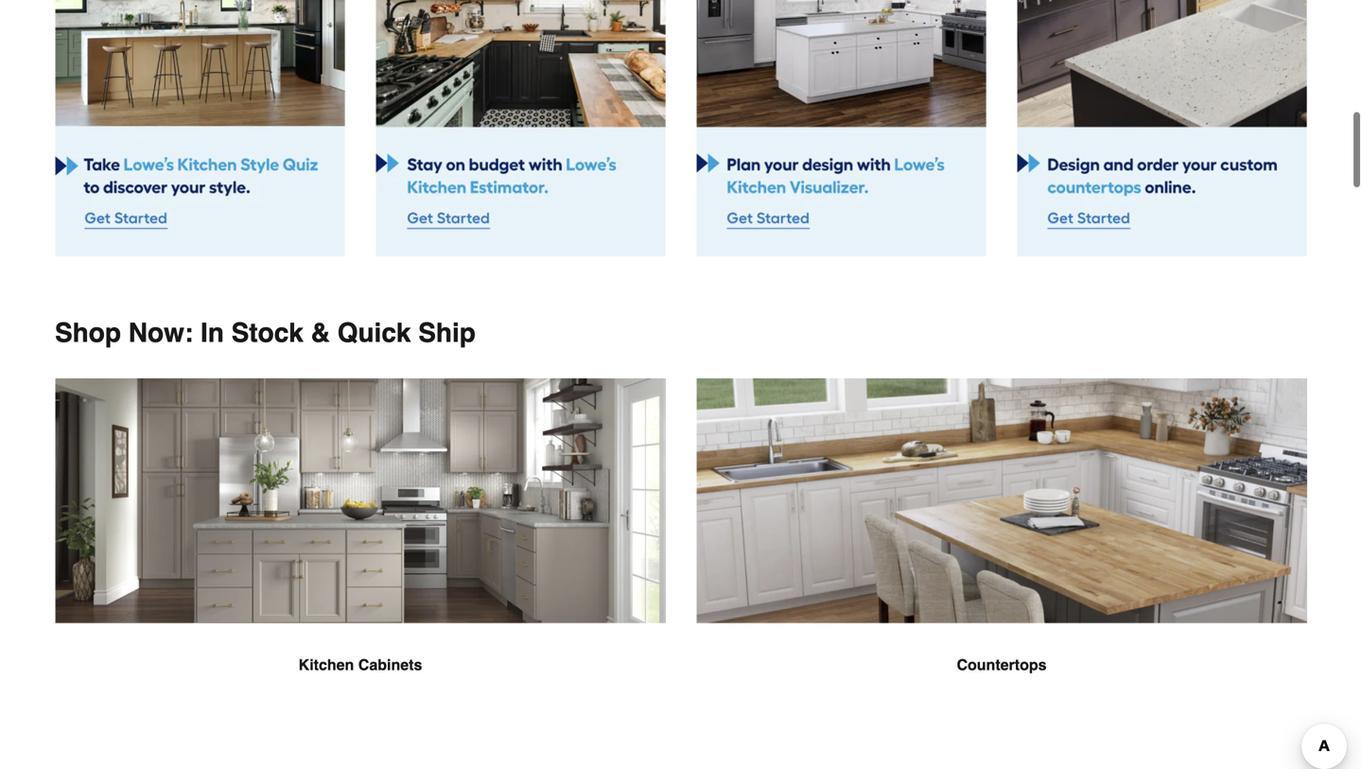 Task type: vqa. For each thing, say whether or not it's contained in the screenshot.
Now:
yes



Task type: describe. For each thing, give the bounding box(es) containing it.
kitchen cabinets
[[299, 656, 422, 674]]

butcher block countertops in a kitchen with white cabinets and a gray island. image
[[696, 378, 1308, 624]]

stock
[[231, 318, 304, 348]]

in
[[201, 318, 224, 348]]

&
[[311, 318, 330, 348]]

countertops
[[957, 656, 1047, 674]]

design and order your custom countertops online. image
[[1017, 0, 1308, 257]]

ship
[[418, 318, 476, 348]]

cabinets
[[358, 656, 422, 674]]

countertops link
[[696, 378, 1308, 722]]

shop
[[55, 318, 121, 348]]



Task type: locate. For each thing, give the bounding box(es) containing it.
plan your design with lowe's kitchen visualizer. image
[[696, 0, 987, 257]]

take lowe's kitchen style quiz to discover your style. image
[[55, 0, 345, 257]]

quick
[[337, 318, 411, 348]]

kitchen
[[299, 656, 354, 674]]

shop now: in stock & quick ship
[[55, 318, 476, 348]]

kitchen cabinets link
[[55, 378, 666, 722]]

now:
[[128, 318, 193, 348]]

beige cabinets with gold hardware in a kitchen with stainless appliances and dark hardwood floors. image
[[55, 378, 666, 624]]

stay on budget with lowe's kitchen estimator. image
[[376, 0, 666, 257]]



